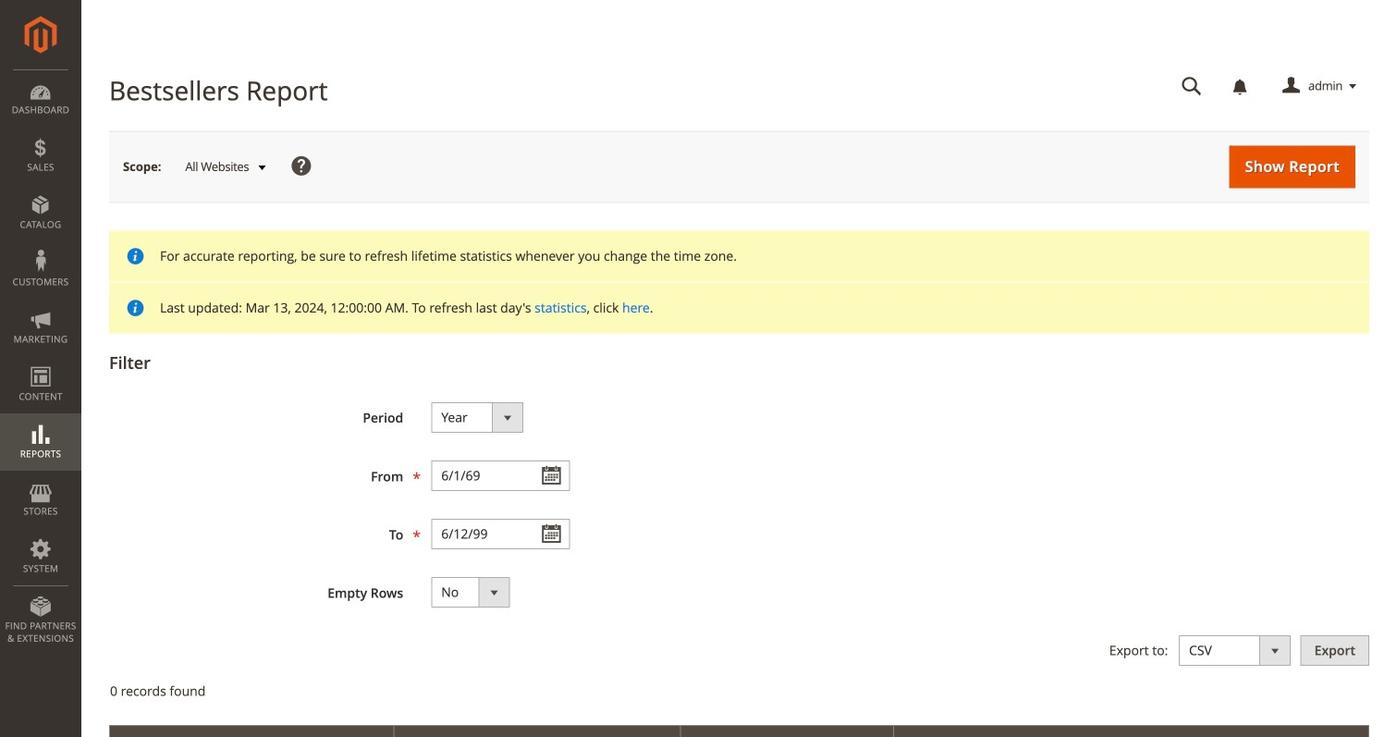 Task type: describe. For each thing, give the bounding box(es) containing it.
magento admin panel image
[[25, 16, 57, 54]]



Task type: locate. For each thing, give the bounding box(es) containing it.
None text field
[[1169, 70, 1216, 103], [431, 519, 570, 550], [1169, 70, 1216, 103], [431, 519, 570, 550]]

menu bar
[[0, 69, 81, 654]]

None text field
[[431, 461, 570, 491]]



Task type: vqa. For each thing, say whether or not it's contained in the screenshot.
menu
no



